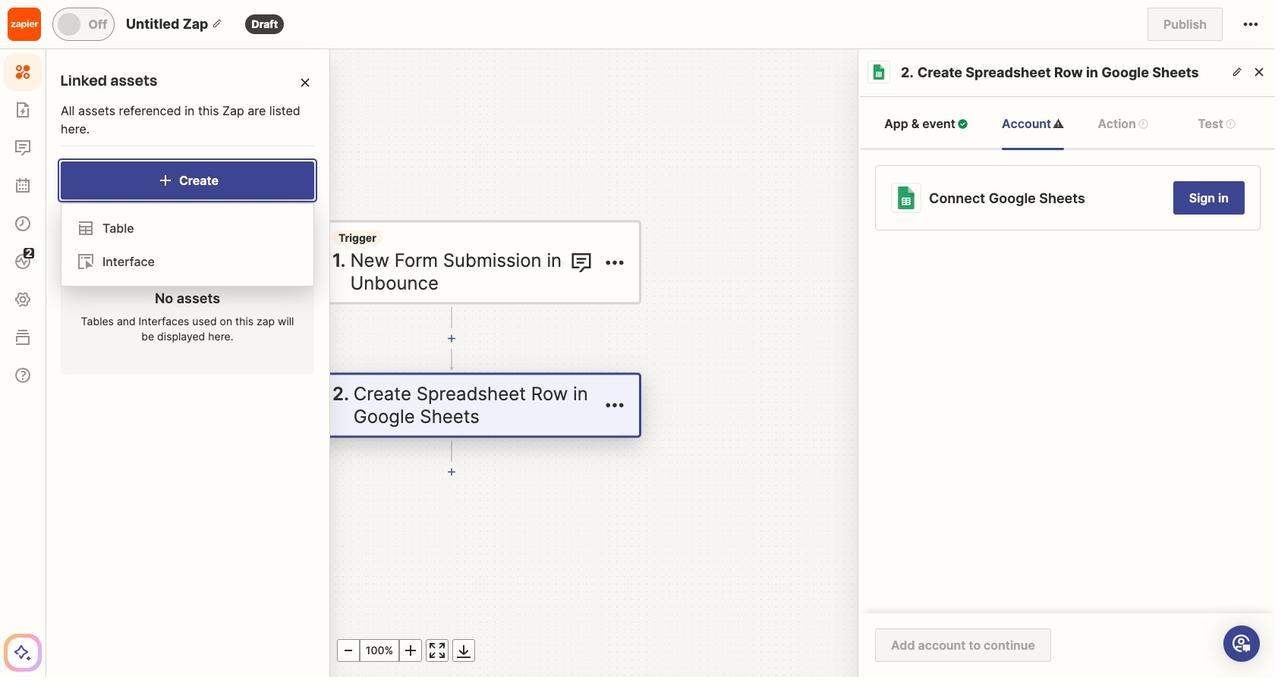 Task type: vqa. For each thing, say whether or not it's contained in the screenshot.
your
yes



Task type: describe. For each thing, give the bounding box(es) containing it.
linked assets
[[61, 70, 158, 92]]

create new asset options element
[[61, 162, 314, 287]]

in inside all assets referenced in this zap are listed here.
[[185, 103, 195, 118]]

this inside tables and interfaces used on this zap will be displayed here.
[[235, 315, 254, 328]]

continue
[[984, 638, 1035, 654]]

tables
[[81, 315, 114, 328]]

referenced
[[119, 103, 181, 118]]

create button
[[61, 162, 314, 200]]

learn
[[68, 68, 108, 90]]

2. for 2.
[[901, 65, 914, 80]]

100 %
[[366, 644, 393, 657]]

2 inside 'learn the basics get everything you need to know about building your first zap in just 2 minutes.'
[[131, 131, 138, 146]]

complete element
[[957, 118, 968, 129]]

listed
[[269, 103, 300, 118]]

zoom in image
[[402, 642, 420, 660]]

untitled
[[126, 16, 179, 32]]

event
[[922, 116, 955, 131]]

test
[[1198, 116, 1223, 131]]

assets for no
[[177, 291, 220, 307]]

1 zoom level percentage element from the left
[[76, 640, 115, 663]]

complete image
[[957, 118, 968, 129]]

test button
[[1183, 97, 1251, 150]]

just
[[107, 131, 128, 146]]

to inside button
[[969, 638, 981, 654]]

will
[[278, 315, 294, 328]]

assets for all
[[78, 103, 115, 118]]

open intercom messenger image
[[1233, 635, 1251, 654]]

the
[[111, 68, 135, 90]]

1 horizontal spatial sheets
[[1039, 190, 1085, 206]]

watch video button
[[68, 156, 174, 178]]

in inside '2. create spreadsheet row in google sheets'
[[573, 383, 588, 405]]

connect google sheets
[[929, 190, 1085, 206]]

form
[[395, 249, 438, 271]]

minutes.
[[142, 131, 191, 146]]

watch
[[94, 159, 132, 175]]

0 vertical spatial row
[[1054, 65, 1083, 80]]

all assets referenced in this zap are listed here.
[[61, 103, 300, 137]]

1 horizontal spatial zap
[[183, 16, 208, 32]]

no assets
[[155, 291, 220, 307]]

0 vertical spatial sheets
[[1152, 65, 1199, 80]]

everything
[[92, 95, 153, 110]]

interface
[[102, 254, 155, 269]]

you
[[157, 95, 178, 110]]

fit to view image
[[428, 642, 446, 660]]

zoom level percentage element containing 100
[[360, 640, 399, 663]]

account
[[1002, 116, 1051, 131]]

1.
[[332, 249, 346, 271]]

app
[[884, 116, 908, 131]]

incomplete image inside 'account' link
[[1053, 118, 1064, 129]]

building
[[139, 113, 184, 128]]

and
[[117, 315, 136, 328]]

sign in button
[[1173, 181, 1245, 215]]

zap
[[257, 315, 275, 328]]

add account to continue button
[[875, 629, 1051, 663]]

draft
[[252, 17, 278, 30]]

watch video
[[94, 159, 167, 175]]

indeterminate image
[[1225, 118, 1236, 129]]

sheets inside '2. create spreadsheet row in google sheets'
[[420, 406, 480, 428]]

interfaces
[[139, 315, 189, 328]]

trigger 1. new form submission in unbounce
[[332, 231, 562, 294]]

create spreadsheet row in google sheets
[[917, 65, 1199, 80]]

publish
[[1164, 17, 1207, 32]]

be
[[141, 330, 154, 343]]

google inside '2. create spreadsheet row in google sheets'
[[354, 406, 415, 428]]

basics
[[138, 68, 184, 90]]

to inside 'learn the basics get everything you need to know about building your first zap in just 2 minutes.'
[[213, 95, 225, 110]]

add account to continue
[[891, 638, 1035, 654]]

incomplete element inside 'account' link
[[1053, 118, 1064, 129]]

your
[[188, 113, 213, 128]]

in inside button
[[1218, 191, 1229, 206]]

table button
[[69, 212, 306, 245]]

1 vertical spatial google sheets logo image
[[895, 187, 918, 209]]

action button
[[1083, 97, 1164, 150]]

connect
[[929, 190, 985, 206]]

app & event
[[884, 116, 955, 131]]

zoom out image
[[339, 642, 357, 660]]



Task type: locate. For each thing, give the bounding box(es) containing it.
assets
[[111, 70, 158, 92], [78, 103, 115, 118], [177, 291, 220, 307]]

0 vertical spatial here.
[[61, 121, 90, 137]]

zap
[[183, 16, 208, 32], [222, 103, 244, 118], [68, 131, 90, 146]]

100
[[366, 644, 384, 657]]

zoom level percentage element
[[76, 640, 115, 663], [360, 640, 399, 663]]

0 horizontal spatial here.
[[61, 121, 90, 137]]

incomplete image right account
[[1053, 118, 1064, 129]]

1 vertical spatial assets
[[78, 103, 115, 118]]

0 horizontal spatial this
[[198, 103, 219, 118]]

on
[[220, 315, 232, 328]]

1 horizontal spatial this
[[235, 315, 254, 328]]

2. create spreadsheet row in google sheets
[[332, 383, 588, 428]]

0 horizontal spatial spreadsheet
[[416, 383, 526, 405]]

create for create
[[179, 173, 219, 188]]

are
[[248, 103, 266, 118]]

create inside button
[[179, 173, 219, 188]]

2 horizontal spatial google
[[1101, 65, 1149, 80]]

1 horizontal spatial incomplete image
[[1053, 118, 1064, 129]]

assets for linked
[[111, 70, 158, 92]]

assets right all
[[78, 103, 115, 118]]

1 indeterminate element from the left
[[1138, 118, 1149, 129]]

0 vertical spatial google
[[1101, 65, 1149, 80]]

0 vertical spatial incomplete element
[[1053, 118, 1064, 129]]

1 horizontal spatial 2.
[[901, 65, 914, 80]]

off
[[88, 17, 107, 32]]

assets up everything
[[111, 70, 158, 92]]

1 horizontal spatial create
[[354, 383, 411, 405]]

incomplete image left trigger
[[304, 225, 323, 243]]

to
[[213, 95, 225, 110], [969, 638, 981, 654]]

0 vertical spatial this
[[198, 103, 219, 118]]

zap inside 'learn the basics get everything you need to know about building your first zap in just 2 minutes.'
[[68, 131, 90, 146]]

google sheets logo image up app
[[871, 65, 887, 80]]

2 horizontal spatial zap
[[222, 103, 244, 118]]

here.
[[61, 121, 90, 137], [208, 330, 234, 343]]

in inside 'learn the basics get everything you need to know about building your first zap in just 2 minutes.'
[[94, 131, 104, 146]]

sheets
[[1152, 65, 1199, 80], [1039, 190, 1085, 206], [420, 406, 480, 428]]

0 vertical spatial incomplete image
[[1053, 118, 1064, 129]]

in
[[1086, 65, 1098, 80], [185, 103, 195, 118], [94, 131, 104, 146], [1218, 191, 1229, 206], [547, 249, 562, 271], [573, 383, 588, 405]]

indeterminate element for action
[[1138, 118, 1149, 129]]

create
[[917, 65, 962, 80], [179, 173, 219, 188], [354, 383, 411, 405]]

1 horizontal spatial to
[[969, 638, 981, 654]]

1 horizontal spatial incomplete element
[[1053, 118, 1064, 129]]

app & event link
[[884, 97, 968, 150]]

0 horizontal spatial indeterminate element
[[1138, 118, 1149, 129]]

0 horizontal spatial sheets
[[420, 406, 480, 428]]

1 vertical spatial spreadsheet
[[416, 383, 526, 405]]

google
[[1101, 65, 1149, 80], [989, 190, 1036, 206], [354, 406, 415, 428]]

here. down on
[[208, 330, 234, 343]]

spreadsheet inside '2. create spreadsheet row in google sheets'
[[416, 383, 526, 405]]

need
[[181, 95, 210, 110]]

learn the basics get everything you need to know about building your first zap in just 2 minutes.
[[68, 68, 239, 146]]

1 vertical spatial create
[[179, 173, 219, 188]]

1 vertical spatial sheets
[[1039, 190, 1085, 206]]

0 vertical spatial to
[[213, 95, 225, 110]]

indeterminate image
[[1138, 118, 1149, 129]]

in inside trigger 1. new form submission in unbounce
[[547, 249, 562, 271]]

1 vertical spatial incomplete element
[[304, 225, 323, 243]]

used
[[192, 315, 217, 328]]

2 inside editor sidebar element
[[26, 247, 32, 260]]

incomplete element left trigger
[[304, 225, 323, 243]]

1 vertical spatial incomplete image
[[304, 225, 323, 243]]

0 horizontal spatial incomplete image
[[304, 225, 323, 243]]

first
[[216, 113, 239, 128]]

here. down all
[[61, 121, 90, 137]]

here. inside all assets referenced in this zap are listed here.
[[61, 121, 90, 137]]

assets inside linked assets has no assets element
[[177, 291, 220, 307]]

submission
[[443, 249, 542, 271]]

1 horizontal spatial 2
[[131, 131, 138, 146]]

here. inside tables and interfaces used on this zap will be displayed here.
[[208, 330, 234, 343]]

google sheets logo image
[[871, 65, 887, 80], [895, 187, 918, 209]]

2 vertical spatial zap
[[68, 131, 90, 146]]

action
[[1098, 116, 1136, 131]]

2 vertical spatial assets
[[177, 291, 220, 307]]

2 indeterminate element from the left
[[1225, 118, 1236, 129]]

publish button
[[1148, 8, 1223, 41]]

2 vertical spatial sheets
[[420, 406, 480, 428]]

1 vertical spatial 2
[[26, 247, 32, 260]]

2 horizontal spatial sheets
[[1152, 65, 1199, 80]]

2 zoom level percentage element from the left
[[360, 640, 399, 663]]

assets inside all assets referenced in this zap are listed here.
[[78, 103, 115, 118]]

indeterminate element inside 'action' button
[[1138, 118, 1149, 129]]

know
[[68, 113, 99, 128]]

account
[[918, 638, 966, 654]]

indeterminate element
[[1138, 118, 1149, 129], [1225, 118, 1236, 129]]

untitled zap
[[126, 16, 208, 32]]

0 horizontal spatial zap
[[68, 131, 90, 146]]

incomplete element
[[1053, 118, 1064, 129], [304, 225, 323, 243]]

zap left the are
[[222, 103, 244, 118]]

1 horizontal spatial spreadsheet
[[966, 65, 1051, 80]]

2
[[131, 131, 138, 146], [26, 247, 32, 260]]

1 horizontal spatial zoom level percentage element
[[360, 640, 399, 663]]

indeterminate element right 'action'
[[1138, 118, 1149, 129]]

1 vertical spatial zap
[[222, 103, 244, 118]]

1 vertical spatial here.
[[208, 330, 234, 343]]

row
[[1054, 65, 1083, 80], [531, 383, 568, 405]]

0 horizontal spatial row
[[531, 383, 568, 405]]

0 horizontal spatial create
[[179, 173, 219, 188]]

video
[[135, 159, 167, 175]]

2 vertical spatial google
[[354, 406, 415, 428]]

trigger
[[339, 231, 376, 244]]

to up the 'first'
[[213, 95, 225, 110]]

zap right untitled
[[183, 16, 208, 32]]

0 vertical spatial zap
[[183, 16, 208, 32]]

zap inside all assets referenced in this zap are listed here.
[[222, 103, 244, 118]]

sign
[[1189, 191, 1215, 206]]

assets up used
[[177, 291, 220, 307]]

table
[[102, 221, 134, 236]]

zap down know
[[68, 131, 90, 146]]

1 horizontal spatial row
[[1054, 65, 1083, 80]]

sign in
[[1189, 191, 1229, 206]]

2.
[[901, 65, 914, 80], [332, 383, 349, 405]]

0 vertical spatial spreadsheet
[[966, 65, 1051, 80]]

export to image image
[[455, 642, 473, 660]]

tables and interfaces used on this zap will be displayed here.
[[81, 315, 294, 343]]

interface button
[[69, 245, 306, 279]]

0 horizontal spatial google sheets logo image
[[871, 65, 887, 80]]

1 vertical spatial 2.
[[332, 383, 349, 405]]

incomplete image
[[1053, 118, 1064, 129], [304, 225, 323, 243]]

spreadsheet
[[966, 65, 1051, 80], [416, 383, 526, 405]]

0 horizontal spatial google
[[354, 406, 415, 428]]

linked assets has no assets element
[[61, 207, 314, 375]]

account link
[[1002, 97, 1064, 150]]

indeterminate element inside test "button"
[[1225, 118, 1236, 129]]

0 vertical spatial create
[[917, 65, 962, 80]]

1 vertical spatial row
[[531, 383, 568, 405]]

this right you
[[198, 103, 219, 118]]

1 horizontal spatial google sheets logo image
[[895, 187, 918, 209]]

&
[[911, 116, 919, 131]]

1 vertical spatial this
[[235, 315, 254, 328]]

2. inside '2. create spreadsheet row in google sheets'
[[332, 383, 349, 405]]

about
[[102, 113, 135, 128]]

%
[[384, 644, 393, 657]]

2 vertical spatial create
[[354, 383, 411, 405]]

0 vertical spatial 2
[[131, 131, 138, 146]]

create for create spreadsheet row in google sheets
[[917, 65, 962, 80]]

indeterminate element for test
[[1225, 118, 1236, 129]]

google sheets logo image left connect
[[895, 187, 918, 209]]

this inside all assets referenced in this zap are listed here.
[[198, 103, 219, 118]]

displayed
[[157, 330, 205, 343]]

1 horizontal spatial indeterminate element
[[1225, 118, 1236, 129]]

1 vertical spatial google
[[989, 190, 1036, 206]]

0 horizontal spatial incomplete element
[[304, 225, 323, 243]]

1 vertical spatial to
[[969, 638, 981, 654]]

row inside '2. create spreadsheet row in google sheets'
[[531, 383, 568, 405]]

add
[[891, 638, 915, 654]]

this
[[198, 103, 219, 118], [235, 315, 254, 328]]

1 horizontal spatial here.
[[208, 330, 234, 343]]

2. for 2. create spreadsheet row in google sheets
[[332, 383, 349, 405]]

editor sidebar element
[[4, 49, 42, 672]]

get
[[68, 95, 89, 110]]

linked
[[61, 70, 107, 92]]

unbounce
[[350, 272, 439, 294]]

0 vertical spatial 2.
[[901, 65, 914, 80]]

no
[[155, 291, 173, 307]]

0 horizontal spatial zoom level percentage element
[[76, 640, 115, 663]]

indeterminate element right test
[[1225, 118, 1236, 129]]

all
[[61, 103, 75, 118]]

new
[[350, 249, 389, 271]]

incomplete element right account
[[1053, 118, 1064, 129]]

1 horizontal spatial google
[[989, 190, 1036, 206]]

0 horizontal spatial to
[[213, 95, 225, 110]]

to right account
[[969, 638, 981, 654]]

this right on
[[235, 315, 254, 328]]

create inside '2. create spreadsheet row in google sheets'
[[354, 383, 411, 405]]

2 horizontal spatial create
[[917, 65, 962, 80]]

0 horizontal spatial 2.
[[332, 383, 349, 405]]

linked assets element
[[69, 212, 306, 279]]

0 vertical spatial assets
[[111, 70, 158, 92]]

0 vertical spatial google sheets logo image
[[871, 65, 887, 80]]

0 horizontal spatial 2
[[26, 247, 32, 260]]



